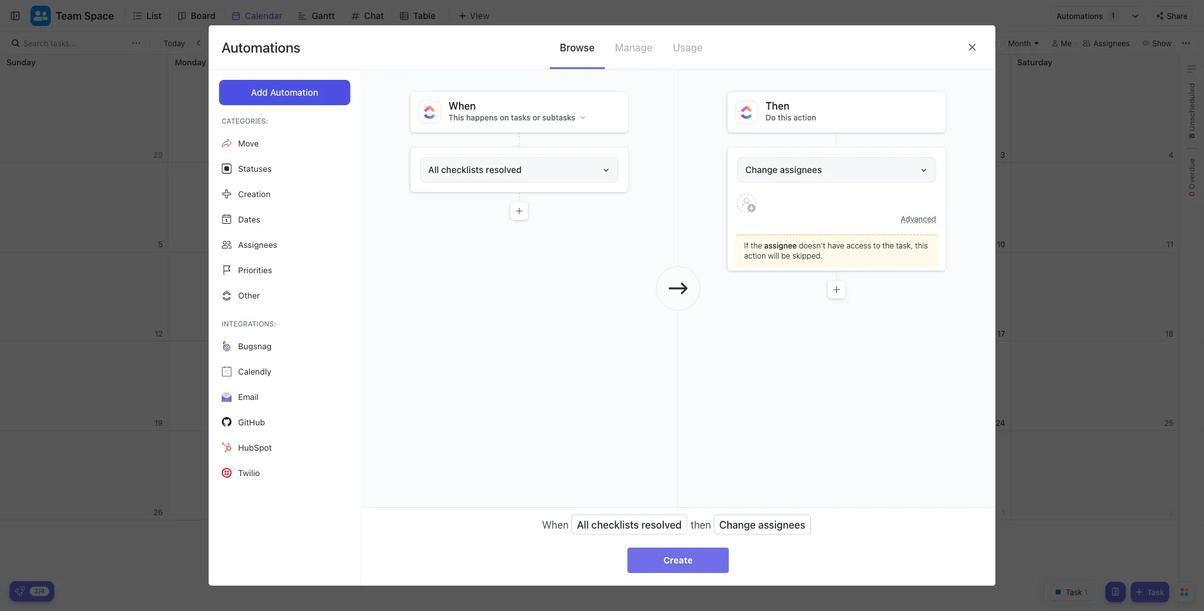 Task type: locate. For each thing, give the bounding box(es) containing it.
change assignees button
[[737, 157, 937, 183]]

Search tasks... text field
[[23, 34, 129, 52]]

all checklists resolved button
[[420, 157, 619, 183]]

1 vertical spatial assignees
[[238, 240, 277, 250]]

change assignees right then
[[720, 519, 806, 531]]

change
[[746, 165, 778, 175], [720, 519, 756, 531]]

1 horizontal spatial be
[[782, 251, 791, 260]]

manage
[[615, 41, 653, 53]]

0 horizontal spatial all
[[428, 165, 439, 175]]

hubspot
[[238, 443, 272, 453]]

when
[[449, 100, 476, 112], [542, 519, 569, 531]]

1 horizontal spatial all
[[577, 519, 589, 531]]

0 vertical spatial change
[[746, 165, 778, 175]]

change down do
[[746, 165, 778, 175]]

this
[[449, 113, 464, 122]]

0 vertical spatial automations
[[1057, 11, 1103, 20]]

automations down calendar
[[222, 39, 301, 55]]

1 horizontal spatial this
[[915, 241, 928, 250]]

clickup image left do
[[741, 105, 753, 119]]

the right to
[[883, 241, 894, 250]]

calendar
[[245, 10, 283, 21]]

this right task,
[[915, 241, 928, 250]]

1 vertical spatial this
[[915, 241, 928, 250]]

checklists
[[441, 165, 484, 175], [592, 519, 639, 531]]

search tasks...
[[23, 39, 76, 48]]

1 horizontal spatial action
[[794, 113, 817, 122]]

onboarding checklist button element
[[15, 587, 25, 597]]

0 horizontal spatial action
[[744, 251, 766, 260]]

will
[[768, 251, 780, 260]]

0 horizontal spatial all checklists resolved
[[428, 165, 522, 175]]

board link
[[191, 0, 221, 32]]

12
[[155, 330, 163, 338]]

clickup image
[[424, 105, 435, 119], [741, 105, 753, 119]]

all checklists resolved inside dropdown button
[[428, 165, 522, 175]]

8
[[1188, 133, 1197, 139]]

table link
[[413, 0, 441, 32]]

0 vertical spatial resolved
[[486, 165, 522, 175]]

be down assignee
[[782, 251, 791, 260]]

assignees inside button
[[1094, 39, 1130, 48]]

tasks
[[511, 113, 531, 122]]

19
[[154, 419, 163, 428]]

create
[[664, 555, 693, 566]]

1 vertical spatial automations
[[222, 39, 301, 55]]

4 row from the top
[[0, 342, 1180, 431]]

0 horizontal spatial assignees
[[238, 240, 277, 250]]

team
[[56, 10, 82, 22]]

1 horizontal spatial all checklists resolved
[[577, 519, 682, 531]]

4
[[1169, 151, 1174, 160]]

the
[[751, 241, 762, 250], [883, 241, 894, 250]]

have
[[828, 241, 845, 250]]

add
[[251, 87, 268, 98]]

add automation
[[251, 87, 319, 98]]

team space button
[[51, 2, 114, 30]]

1 row from the top
[[0, 55, 1180, 163]]

3 row from the top
[[0, 252, 1180, 342]]

calendly
[[238, 367, 271, 376]]

18
[[1166, 330, 1174, 338]]

11
[[1167, 240, 1174, 249]]

clickup image left this on the left top of the page
[[424, 105, 435, 119]]

doesn't
[[799, 241, 826, 250]]

resolved
[[486, 165, 522, 175], [642, 519, 682, 531]]

happens
[[466, 113, 498, 122]]

1 vertical spatial action
[[744, 251, 766, 260]]

0 vertical spatial be
[[751, 82, 760, 90]]

be
[[751, 82, 760, 90], [782, 251, 791, 260]]

all checklists resolved down happens at top
[[428, 165, 522, 175]]

assignees
[[1094, 39, 1130, 48], [238, 240, 277, 250]]

grid
[[0, 55, 1180, 611]]

calendly image
[[222, 367, 232, 377]]

automations
[[1057, 11, 1103, 20], [222, 39, 301, 55]]

twilio
[[238, 468, 260, 478]]

action down if
[[744, 251, 766, 260]]

assignees down 1
[[1094, 39, 1130, 48]]

cell
[[505, 342, 674, 431]]

dates
[[238, 215, 260, 224]]

email
[[238, 392, 259, 402]]

0 horizontal spatial the
[[751, 241, 762, 250]]

today button
[[161, 37, 188, 49]]

all
[[428, 165, 439, 175], [577, 519, 589, 531]]

0 vertical spatial all checklists resolved
[[428, 165, 522, 175]]

0 vertical spatial action
[[794, 113, 817, 122]]

0 horizontal spatial checklists
[[441, 165, 484, 175]]

action down today
[[794, 113, 817, 122]]

1 horizontal spatial resolved
[[642, 519, 682, 531]]

row
[[0, 55, 1180, 163], [0, 163, 1180, 252], [0, 252, 1180, 342], [0, 342, 1180, 431], [0, 431, 1180, 521]]

task,
[[896, 241, 913, 250]]

if
[[744, 241, 749, 250]]

0 horizontal spatial be
[[751, 82, 760, 90]]

1 clickup image from the left
[[424, 105, 435, 119]]

automation
[[270, 87, 319, 98]]

1 horizontal spatial the
[[883, 241, 894, 250]]

0 horizontal spatial resolved
[[486, 165, 522, 175]]

leftover tasks can be done today
[[682, 82, 802, 90]]

this
[[778, 113, 792, 122], [915, 241, 928, 250]]

1 vertical spatial be
[[782, 251, 791, 260]]

cell inside row
[[505, 342, 674, 431]]

change assignees inside dropdown button
[[746, 165, 822, 175]]

today
[[782, 82, 802, 90]]

row containing 19
[[0, 342, 1180, 431]]

clickup image for when
[[424, 105, 435, 119]]

1 horizontal spatial automations
[[1057, 11, 1103, 20]]

change right then
[[720, 519, 756, 531]]

this down then at the top right
[[778, 113, 792, 122]]

3
[[1001, 151, 1006, 160]]

1 vertical spatial all
[[577, 519, 589, 531]]

29
[[659, 508, 668, 517]]

change inside dropdown button
[[746, 165, 778, 175]]

row containing 12
[[0, 252, 1180, 342]]

all inside dropdown button
[[428, 165, 439, 175]]

be right the can on the top right
[[751, 82, 760, 90]]

chat
[[364, 10, 384, 21]]

row containing 5
[[0, 163, 1180, 252]]

all checklists resolved
[[428, 165, 522, 175], [577, 519, 682, 531]]

5 row from the top
[[0, 431, 1180, 521]]

0 horizontal spatial clickup image
[[424, 105, 435, 119]]

change assignees
[[746, 165, 822, 175], [720, 519, 806, 531]]

resolved down on
[[486, 165, 522, 175]]

change assignees down do
[[746, 165, 822, 175]]

statuses
[[238, 164, 272, 173]]

all checklists resolved down '29'
[[577, 519, 682, 531]]

0 vertical spatial assignees
[[780, 165, 822, 175]]

1 horizontal spatial assignees
[[1094, 39, 1130, 48]]

25
[[1165, 419, 1174, 428]]

resolved down '29'
[[642, 519, 682, 531]]

0 horizontal spatial automations
[[222, 39, 301, 55]]

0 vertical spatial checklists
[[441, 165, 484, 175]]

2 row from the top
[[0, 163, 1180, 252]]

this inside the then do this action
[[778, 113, 792, 122]]

leftover
[[682, 82, 711, 90]]

0 vertical spatial all
[[428, 165, 439, 175]]

2 the from the left
[[883, 241, 894, 250]]

team space
[[56, 10, 114, 22]]

list
[[146, 10, 162, 21]]

action
[[794, 113, 817, 122], [744, 251, 766, 260]]

then
[[691, 519, 711, 531]]

assignee
[[764, 241, 797, 250]]

1 vertical spatial checklists
[[592, 519, 639, 531]]

1 horizontal spatial clickup image
[[741, 105, 753, 119]]

assignees up priorities on the top left of page
[[238, 240, 277, 250]]

0 vertical spatial this
[[778, 113, 792, 122]]

calendar link
[[245, 0, 288, 32]]

automations up me
[[1057, 11, 1103, 20]]

browse
[[560, 41, 595, 53]]

2 clickup image from the left
[[741, 105, 753, 119]]

0 vertical spatial assignees
[[1094, 39, 1130, 48]]

2/4
[[34, 588, 45, 595]]

0 vertical spatial change assignees
[[746, 165, 822, 175]]

0 horizontal spatial when
[[449, 100, 476, 112]]

tasks
[[713, 82, 734, 90]]

1 vertical spatial change assignees
[[720, 519, 806, 531]]

1 horizontal spatial checklists
[[592, 519, 639, 531]]

on
[[500, 113, 509, 122]]

board
[[191, 10, 216, 21]]

0 horizontal spatial this
[[778, 113, 792, 122]]

done
[[762, 82, 780, 90]]

the right if
[[751, 241, 762, 250]]

1 vertical spatial when
[[542, 519, 569, 531]]



Task type: vqa. For each thing, say whether or not it's contained in the screenshot.
bottommost to do
no



Task type: describe. For each thing, give the bounding box(es) containing it.
onboarding checklist button image
[[15, 587, 25, 597]]

share button
[[1151, 6, 1193, 26]]

28
[[490, 508, 500, 517]]

overdue
[[1188, 158, 1197, 191]]

sunday
[[6, 57, 36, 67]]

action inside the doesn't have access to the task, this action will be skipped.
[[744, 251, 766, 260]]

if the assignee
[[744, 241, 797, 250]]

monday
[[175, 57, 206, 67]]

assignees button
[[1077, 36, 1136, 51]]

0 vertical spatial when
[[449, 100, 476, 112]]

tasks...
[[51, 39, 76, 48]]

be inside row
[[751, 82, 760, 90]]

this inside the doesn't have access to the task, this action will be skipped.
[[915, 241, 928, 250]]

1 horizontal spatial when
[[542, 519, 569, 531]]

skipped.
[[793, 251, 823, 260]]

5
[[158, 240, 163, 249]]

1 vertical spatial assignees
[[759, 519, 806, 531]]

add automation button
[[219, 80, 350, 105]]

can
[[736, 82, 749, 90]]

do
[[766, 113, 776, 122]]

17
[[998, 330, 1006, 338]]

0
[[1188, 191, 1197, 197]]

advanced
[[901, 214, 937, 223]]

wednesday
[[512, 57, 558, 67]]

24
[[996, 419, 1006, 428]]

share
[[1167, 12, 1188, 20]]

github
[[238, 418, 265, 427]]

clickup image for then
[[741, 105, 753, 119]]

then
[[766, 100, 790, 112]]

the inside the doesn't have access to the task, this action will be skipped.
[[883, 241, 894, 250]]

create button
[[628, 548, 729, 573]]

list link
[[146, 0, 167, 32]]

integrations:
[[222, 320, 276, 328]]

gantt
[[312, 10, 335, 21]]

1 vertical spatial resolved
[[642, 519, 682, 531]]

1 the from the left
[[751, 241, 762, 250]]

grid containing sunday
[[0, 55, 1180, 611]]

checklists inside dropdown button
[[441, 165, 484, 175]]

1 vertical spatial all checklists resolved
[[577, 519, 682, 531]]

task
[[1148, 588, 1165, 597]]

saturday
[[1018, 57, 1053, 67]]

10
[[997, 240, 1006, 249]]

bugsnag
[[238, 342, 272, 351]]

to
[[874, 241, 881, 250]]

creation
[[238, 189, 271, 199]]

be inside the doesn't have access to the task, this action will be skipped.
[[782, 251, 791, 260]]

today
[[164, 39, 185, 48]]

row containing 26
[[0, 431, 1180, 521]]

gantt link
[[312, 0, 340, 32]]

space
[[84, 10, 114, 22]]

then do this action
[[766, 100, 817, 122]]

or
[[533, 113, 540, 122]]

1 vertical spatial change
[[720, 519, 756, 531]]

other
[[238, 291, 260, 300]]

me
[[1061, 39, 1072, 48]]

26
[[153, 508, 163, 517]]

chat link
[[364, 0, 389, 32]]

unscheduled
[[1188, 83, 1197, 133]]

categories:
[[222, 117, 268, 125]]

subtasks
[[542, 113, 575, 122]]

30
[[827, 508, 837, 517]]

table
[[413, 10, 436, 21]]

resolved inside dropdown button
[[486, 165, 522, 175]]

priorities
[[238, 265, 272, 275]]

search
[[23, 39, 48, 48]]

move
[[238, 139, 259, 148]]

me button
[[1047, 36, 1077, 51]]

doesn't have access to the task, this action will be skipped.
[[744, 241, 928, 260]]

row containing leftover tasks can be done today
[[0, 55, 1180, 163]]

assignees inside dropdown button
[[780, 165, 822, 175]]

1
[[1112, 11, 1115, 20]]

action inside the then do this action
[[794, 113, 817, 122]]

usage
[[673, 41, 703, 53]]

access
[[847, 241, 872, 250]]



